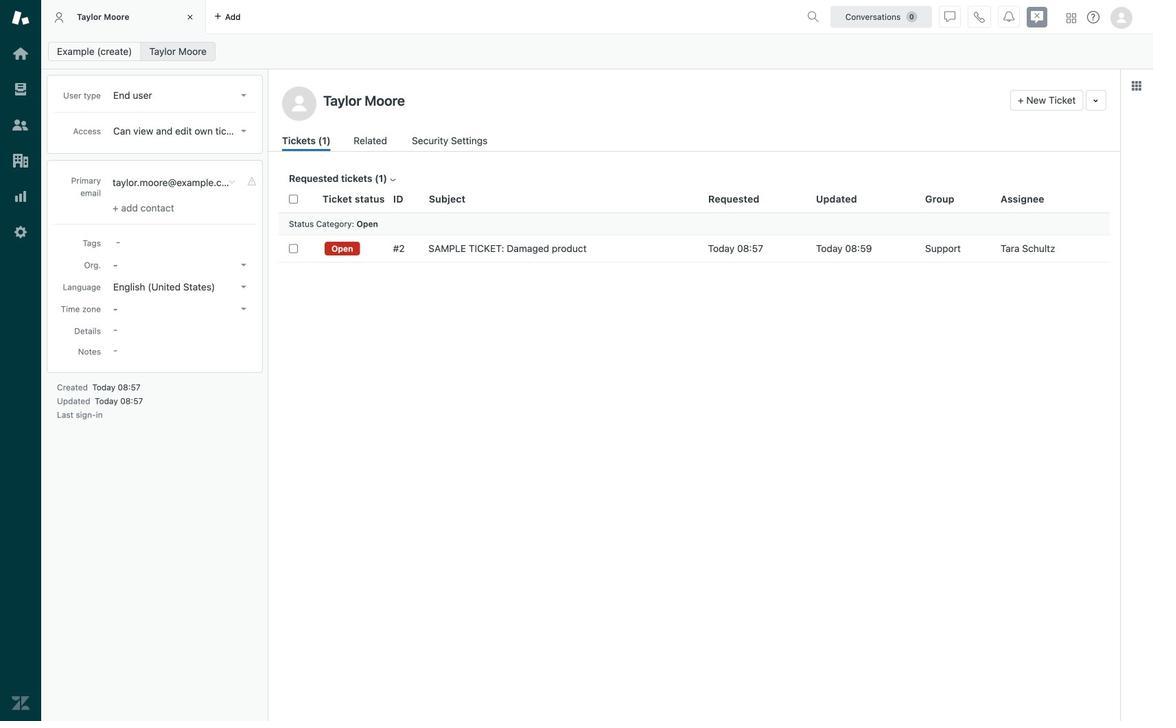 Task type: vqa. For each thing, say whether or not it's contained in the screenshot.
Admin image
yes



Task type: locate. For each thing, give the bounding box(es) containing it.
zendesk products image
[[1067, 13, 1077, 23]]

reporting image
[[12, 187, 30, 205]]

3 arrow down image from the top
[[241, 264, 247, 266]]

zendesk image
[[12, 694, 30, 712]]

customers image
[[12, 116, 30, 134]]

arrow down image
[[241, 308, 247, 310]]

zendesk chat image
[[1027, 7, 1048, 27]]

Select All Tickets checkbox
[[289, 195, 298, 203]]

None text field
[[319, 90, 1005, 111]]

None checkbox
[[289, 244, 298, 253]]

close image
[[183, 10, 197, 24]]

arrow down image
[[241, 94, 247, 97], [241, 130, 247, 133], [241, 264, 247, 266], [241, 286, 247, 288]]

button displays agent's chat status as invisible. image
[[945, 11, 956, 22]]

1 arrow down image from the top
[[241, 94, 247, 97]]

2 arrow down image from the top
[[241, 130, 247, 133]]

grid
[[269, 185, 1121, 721]]

tab
[[41, 0, 206, 34]]



Task type: describe. For each thing, give the bounding box(es) containing it.
secondary element
[[41, 38, 1154, 65]]

get started image
[[12, 45, 30, 62]]

notifications image
[[1004, 11, 1015, 22]]

tabs tab list
[[41, 0, 802, 34]]

zendesk support image
[[12, 9, 30, 27]]

organizations image
[[12, 152, 30, 170]]

views image
[[12, 80, 30, 98]]

- field
[[111, 234, 252, 249]]

apps image
[[1132, 80, 1143, 91]]

4 arrow down image from the top
[[241, 286, 247, 288]]

admin image
[[12, 223, 30, 241]]

get help image
[[1088, 11, 1100, 23]]

main element
[[0, 0, 41, 721]]



